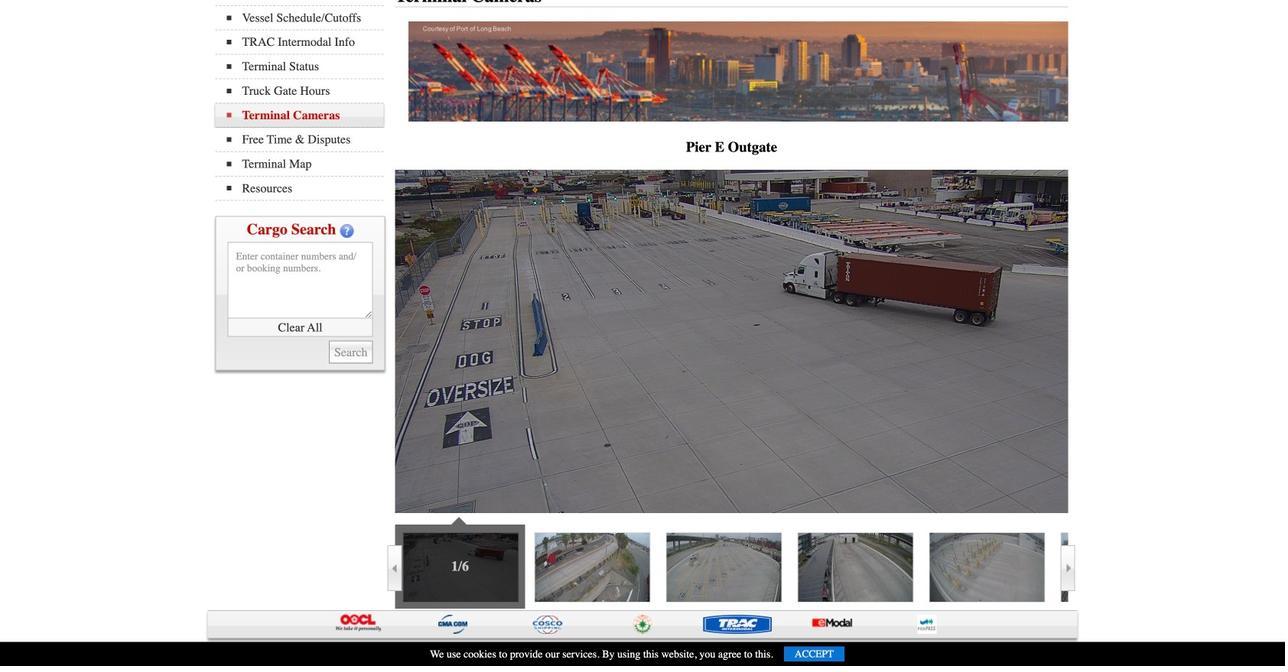 Task type: vqa. For each thing, say whether or not it's contained in the screenshot.
Contact Us Link
no



Task type: locate. For each thing, give the bounding box(es) containing it.
Enter container numbers and/ or booking numbers.  text field
[[228, 242, 373, 319]]

None submit
[[329, 341, 373, 364]]

menu bar
[[215, 0, 391, 201]]



